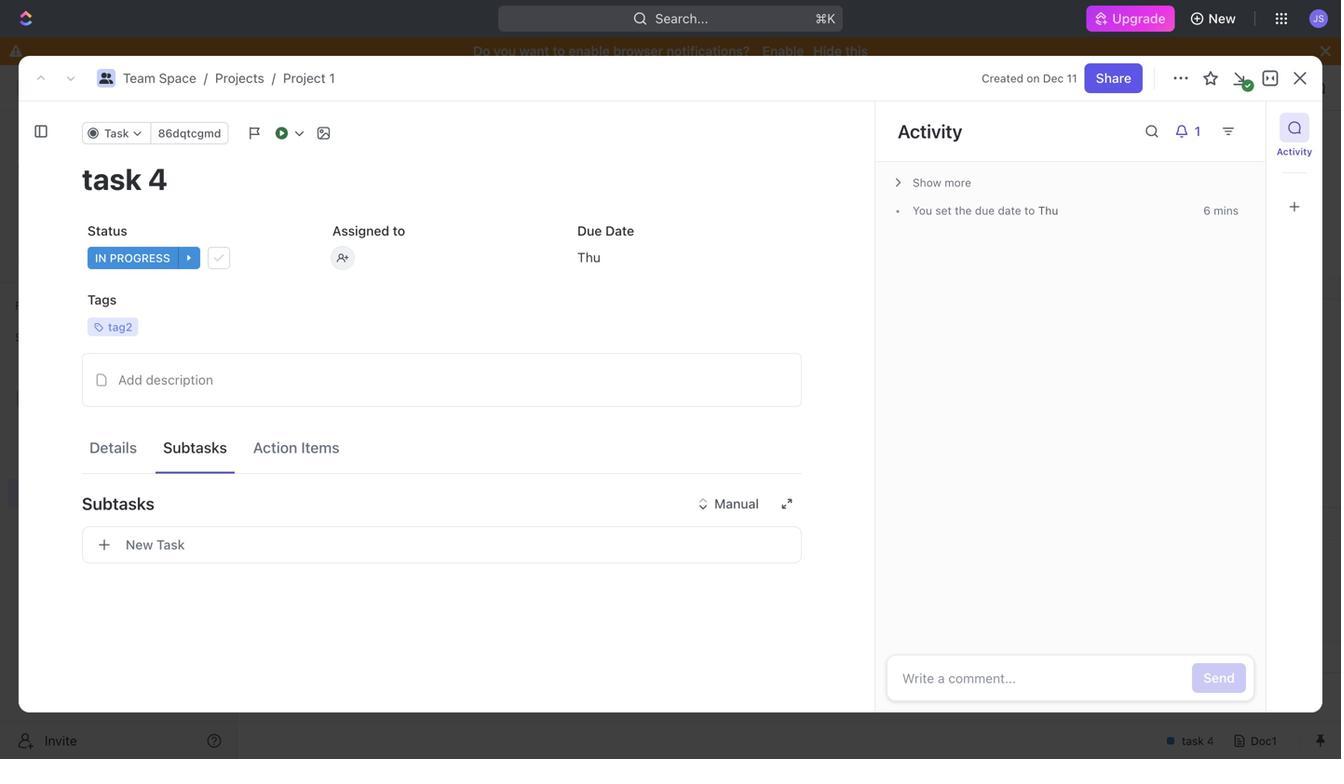 Task type: vqa. For each thing, say whether or not it's contained in the screenshot.
0:46:42 dropdown button
no



Task type: describe. For each thing, give the bounding box(es) containing it.
row group containing 12/30/23
[[275, 300, 1207, 541]]

the
[[955, 204, 972, 217]]

team space link for user group icon inside 'team space' tree
[[45, 384, 225, 414]]

1 / from the left
[[204, 70, 208, 86]]

notifications?
[[667, 43, 750, 59]]

press space to select this row. row containing 12/30/23
[[275, 300, 1207, 326]]

due
[[975, 204, 995, 217]]

favorites
[[15, 299, 64, 312]]

thu button
[[572, 241, 802, 275]]

add description
[[118, 372, 213, 388]]

more
[[945, 176, 972, 189]]

projects
[[215, 70, 264, 86]]

task inside button
[[1235, 148, 1264, 163]]

customize
[[1183, 201, 1249, 216]]

enable
[[763, 43, 804, 59]]

6 7
[[253, 437, 260, 475]]

to inside cell
[[659, 464, 673, 476]]

6 for 6 7
[[253, 437, 260, 449]]

search...
[[656, 11, 709, 26]]

assigned
[[333, 223, 390, 239]]

new task button
[[82, 526, 802, 564]]

want
[[520, 43, 550, 59]]

details
[[89, 439, 137, 457]]

show more
[[913, 176, 972, 189]]

7
[[253, 463, 259, 475]]

task sidebar content section
[[871, 102, 1266, 713]]

86dqtcgmd button
[[151, 122, 229, 144]]

team space inside 'team space' tree
[[45, 391, 118, 406]]

js button
[[1305, 4, 1334, 34]]

team space tree
[[7, 352, 229, 635]]

do
[[473, 43, 491, 59]]

11
[[1067, 72, 1078, 85]]

1 horizontal spatial new task
[[262, 518, 309, 530]]

team space / projects / project 1
[[123, 70, 335, 86]]

do
[[676, 464, 692, 476]]

0 vertical spatial user group image
[[255, 83, 267, 92]]

project 1 link
[[283, 70, 335, 86]]

press space to select this row. row containing 1/17/24
[[275, 378, 1207, 404]]

press space to select this row. row containing 7
[[238, 456, 275, 482]]

in progress
[[95, 252, 170, 265]]

search button
[[1022, 196, 1095, 222]]

do you want to enable browser notifications? enable hide this
[[473, 43, 868, 59]]

st8
[[298, 462, 316, 476]]

due date
[[578, 223, 635, 239]]

add task
[[1207, 148, 1264, 163]]

subtasks button
[[156, 430, 235, 465]]

sidebar navigation
[[0, 65, 238, 759]]

tags tag2
[[88, 292, 133, 334]]

tag2 button
[[82, 310, 312, 344]]

items
[[301, 439, 340, 457]]

upgrade
[[1113, 11, 1166, 26]]

⌘k
[[816, 11, 836, 26]]

in progress button
[[82, 241, 312, 275]]

press space to select this row. row containing 6
[[238, 430, 275, 456]]

6 for 6 mins
[[1204, 204, 1211, 217]]

set
[[936, 204, 952, 217]]

task inside button
[[157, 537, 185, 553]]

press space to select this row. row containing st8
[[275, 456, 1207, 482]]

progress
[[110, 252, 170, 265]]

send button
[[1193, 663, 1247, 693]]

add description button
[[89, 365, 796, 395]]

add for add description
[[118, 372, 142, 388]]

press space to select this row. row containing 1/2/24
[[275, 482, 1207, 508]]

1 button
[[1168, 116, 1214, 146]]

2 horizontal spatial team
[[272, 80, 305, 95]]

this
[[846, 43, 868, 59]]

6 mins
[[1204, 204, 1239, 217]]

project 1
[[282, 139, 390, 170]]

Search tasks... text field
[[1110, 240, 1296, 268]]

1 vertical spatial new
[[262, 518, 284, 530]]

86dqtcgmd
[[158, 127, 221, 140]]

task inside dropdown button
[[104, 127, 129, 140]]

Edit task name text field
[[82, 161, 802, 197]]

you
[[494, 43, 516, 59]]

dashboards link
[[7, 213, 229, 243]]

1 horizontal spatial 1
[[372, 139, 384, 170]]

team space link for user group image
[[123, 70, 196, 86]]

automations
[[1182, 80, 1260, 95]]

favorites button
[[7, 294, 83, 317]]

action
[[253, 439, 298, 457]]

1/2/24
[[840, 488, 875, 502]]

in
[[95, 252, 107, 265]]

to do
[[659, 464, 692, 476]]

1 inside 1 dropdown button
[[1195, 123, 1201, 139]]

tags
[[88, 292, 117, 307]]

activity inside task sidebar navigation tab list
[[1277, 146, 1313, 157]]

new inside button
[[1209, 11, 1236, 26]]

send
[[1204, 670, 1236, 686]]



Task type: locate. For each thing, give the bounding box(es) containing it.
activity inside task sidebar content section
[[898, 120, 963, 142]]

1/17/24 cell
[[834, 378, 1020, 403]]

show
[[913, 176, 942, 189]]

activity
[[898, 120, 963, 142], [1277, 146, 1313, 157]]

thu down due
[[578, 250, 601, 265]]

new task inside button
[[126, 537, 185, 553]]

team right user group image
[[123, 70, 155, 86]]

projects link
[[215, 70, 264, 86]]

activity right add task
[[1277, 146, 1313, 157]]

1/17/24
[[840, 384, 880, 398]]

team space right projects 'link' at the left top
[[272, 80, 346, 95]]

created on dec 11
[[982, 72, 1078, 85]]

0 horizontal spatial team space
[[45, 391, 118, 406]]

press space to select this row. row containing st3
[[275, 430, 1207, 456]]

0 horizontal spatial 1
[[329, 70, 335, 86]]

status
[[88, 223, 127, 239]]

press space to select this row. row containing thursday
[[275, 326, 1207, 352]]

1 horizontal spatial thu
[[1039, 204, 1059, 217]]

new button
[[1183, 4, 1248, 34]]

space up 86dqtcgmd
[[159, 70, 196, 86]]

to do cell
[[648, 456, 834, 481]]

invite
[[45, 733, 77, 749]]

add left the description
[[118, 372, 142, 388]]

search
[[1046, 201, 1089, 216]]

team space
[[272, 80, 346, 95], [45, 391, 118, 406]]

row group
[[238, 300, 275, 541], [275, 300, 1207, 541], [1294, 300, 1341, 541], [1294, 642, 1341, 673]]

to left do
[[659, 464, 673, 476]]

home link
[[7, 118, 229, 148]]

enable
[[569, 43, 610, 59]]

tag2
[[108, 321, 133, 334]]

on
[[1027, 72, 1040, 85]]

cell
[[238, 300, 275, 325], [275, 300, 461, 325], [461, 300, 648, 325], [648, 300, 834, 325], [1020, 300, 1207, 325], [238, 326, 275, 351], [275, 326, 461, 351], [461, 326, 648, 351], [648, 326, 834, 351], [1020, 326, 1207, 351], [238, 352, 275, 377], [461, 352, 648, 377], [648, 352, 834, 377], [834, 352, 1020, 377], [1020, 352, 1207, 377], [238, 378, 275, 403], [275, 378, 461, 403], [461, 378, 648, 403], [648, 378, 834, 403], [1020, 378, 1207, 403], [238, 404, 275, 429], [461, 404, 648, 429], [648, 404, 834, 429], [834, 404, 1020, 429], [1020, 404, 1207, 429], [461, 430, 648, 455], [648, 430, 834, 455], [834, 430, 1020, 455], [1020, 430, 1207, 455], [461, 456, 648, 481], [834, 456, 1020, 481], [1020, 456, 1207, 481], [238, 482, 275, 507], [275, 482, 461, 507], [461, 482, 648, 507], [648, 482, 834, 507], [1020, 482, 1207, 507], [238, 642, 275, 673], [275, 642, 461, 673], [461, 642, 648, 673], [648, 642, 834, 673]]

subtasks for subtasks button
[[163, 439, 227, 457]]

0 horizontal spatial activity
[[898, 120, 963, 142]]

1 vertical spatial 6
[[253, 437, 260, 449]]

1 horizontal spatial activity
[[1277, 146, 1313, 157]]

1 vertical spatial team space
[[45, 391, 118, 406]]

2 horizontal spatial 1
[[1195, 123, 1201, 139]]

project right projects 'link' at the left top
[[283, 70, 326, 86]]

0 vertical spatial add
[[1207, 148, 1232, 163]]

6 up 7
[[253, 437, 260, 449]]

task button
[[82, 122, 151, 144]]

row
[[238, 276, 275, 299]]

add for add task
[[1207, 148, 1232, 163]]

subtasks button
[[82, 482, 802, 526]]

add down 1 dropdown button
[[1207, 148, 1232, 163]]

home
[[45, 125, 80, 141]]

1 vertical spatial thu
[[578, 250, 601, 265]]

add
[[1207, 148, 1232, 163], [118, 372, 142, 388]]

user group image left the project 1 link at the left
[[255, 83, 267, 92]]

team space link up details
[[45, 384, 225, 414]]

/
[[204, 70, 208, 86], [272, 70, 276, 86]]

due
[[578, 223, 602, 239]]

/ left projects 'link' at the left top
[[204, 70, 208, 86]]

thursday
[[840, 332, 893, 346]]

1/2/24 cell
[[834, 482, 1020, 507]]

0 vertical spatial subtasks
[[163, 439, 227, 457]]

row inside grid
[[238, 276, 275, 299]]

1 horizontal spatial 6
[[1204, 204, 1211, 217]]

1 horizontal spatial team
[[123, 70, 155, 86]]

0 horizontal spatial space
[[81, 391, 118, 406]]

0 horizontal spatial thu
[[578, 250, 601, 265]]

1 horizontal spatial subtasks
[[163, 439, 227, 457]]

2 / from the left
[[272, 70, 276, 86]]

1 vertical spatial activity
[[1277, 146, 1313, 157]]

dec
[[1043, 72, 1064, 85]]

0 vertical spatial new task
[[262, 518, 309, 530]]

project
[[283, 70, 326, 86], [282, 139, 366, 170]]

user group image inside 'team space' tree
[[19, 393, 33, 404]]

0 horizontal spatial add
[[118, 372, 142, 388]]

project down the project 1 link at the left
[[282, 139, 366, 170]]

team space link up project 1 on the top left of page
[[249, 76, 350, 99]]

js
[[1314, 13, 1325, 24]]

2 horizontal spatial new
[[1209, 11, 1236, 26]]

manual button
[[689, 489, 771, 519], [689, 489, 771, 519]]

details button
[[82, 430, 145, 465]]

team space link right user group image
[[123, 70, 196, 86]]

6 left mins
[[1204, 204, 1211, 217]]

you
[[913, 204, 933, 217]]

0 horizontal spatial team
[[45, 391, 77, 406]]

space up details
[[81, 391, 118, 406]]

space
[[159, 70, 196, 86], [308, 80, 346, 95], [81, 391, 118, 406]]

1 vertical spatial new task
[[126, 537, 185, 553]]

0 horizontal spatial /
[[204, 70, 208, 86]]

st3
[[298, 436, 316, 450]]

subtasks for subtasks dropdown button
[[82, 494, 155, 514]]

0 vertical spatial 6
[[1204, 204, 1211, 217]]

1 horizontal spatial team space
[[272, 80, 346, 95]]

new
[[1209, 11, 1236, 26], [262, 518, 284, 530], [126, 537, 153, 553]]

team space link inside tree
[[45, 384, 225, 414]]

0 horizontal spatial new task
[[126, 537, 185, 553]]

subtasks inside subtasks dropdown button
[[82, 494, 155, 514]]

0 vertical spatial project
[[283, 70, 326, 86]]

date
[[606, 223, 635, 239]]

grid containing 12/30/23
[[238, 276, 1342, 674]]

1 horizontal spatial add
[[1207, 148, 1232, 163]]

2 horizontal spatial space
[[308, 80, 346, 95]]

thu inside task sidebar content section
[[1039, 204, 1059, 217]]

subtasks left 6 7
[[163, 439, 227, 457]]

6 inside row group
[[253, 437, 260, 449]]

1 horizontal spatial user group image
[[255, 83, 267, 92]]

subtasks
[[163, 439, 227, 457], [82, 494, 155, 514]]

activity up show
[[898, 120, 963, 142]]

space up project 1 on the top left of page
[[308, 80, 346, 95]]

spaces
[[15, 331, 54, 344]]

new inside button
[[126, 537, 153, 553]]

user group image
[[99, 73, 113, 84]]

row group containing 6
[[238, 300, 275, 541]]

to right "want"
[[553, 43, 565, 59]]

1 horizontal spatial /
[[272, 70, 276, 86]]

thursday cell
[[834, 326, 1020, 351]]

action items button
[[246, 430, 347, 465]]

created
[[982, 72, 1024, 85]]

0 vertical spatial activity
[[898, 120, 963, 142]]

2 vertical spatial new
[[126, 537, 153, 553]]

2 project from the top
[[282, 139, 366, 170]]

column header
[[238, 276, 275, 299]]

1 up add task button
[[1195, 123, 1201, 139]]

6 inside task sidebar content section
[[1204, 204, 1211, 217]]

1 up project 1 on the top left of page
[[329, 70, 335, 86]]

task
[[104, 127, 129, 140], [1235, 148, 1264, 163], [286, 518, 309, 530], [157, 537, 185, 553]]

12/30/23
[[840, 306, 890, 320]]

thu down the 'show more' dropdown button
[[1039, 204, 1059, 217]]

to inside task sidebar content section
[[1025, 204, 1036, 217]]

1
[[329, 70, 335, 86], [1195, 123, 1201, 139], [372, 139, 384, 170]]

0 horizontal spatial user group image
[[19, 393, 33, 404]]

subtasks down details
[[82, 494, 155, 514]]

0 vertical spatial new
[[1209, 11, 1236, 26]]

to
[[553, 43, 565, 59], [1025, 204, 1036, 217], [393, 223, 405, 239], [659, 464, 673, 476]]

grid
[[238, 276, 1342, 674]]

space inside tree
[[81, 391, 118, 406]]

1 project from the top
[[283, 70, 326, 86]]

action items
[[253, 439, 340, 457]]

team space link
[[123, 70, 196, 86], [249, 76, 350, 99], [45, 384, 225, 414]]

show more button
[[887, 170, 1255, 196]]

hide
[[814, 43, 842, 59]]

subtasks inside subtasks button
[[163, 439, 227, 457]]

thu
[[1039, 204, 1059, 217], [578, 250, 601, 265]]

team down the spaces
[[45, 391, 77, 406]]

1 horizontal spatial space
[[159, 70, 196, 86]]

thu inside dropdown button
[[578, 250, 601, 265]]

0 vertical spatial thu
[[1039, 204, 1059, 217]]

0 horizontal spatial 6
[[253, 437, 260, 449]]

12/30/23 cell
[[834, 300, 1020, 325]]

assigned to
[[333, 223, 405, 239]]

0 horizontal spatial subtasks
[[82, 494, 155, 514]]

task sidebar navigation tab list
[[1275, 113, 1316, 222]]

/ right projects
[[272, 70, 276, 86]]

manual
[[715, 496, 759, 512]]

upgrade link
[[1087, 6, 1176, 32]]

1 up assigned to
[[372, 139, 384, 170]]

browser
[[613, 43, 663, 59]]

to right date
[[1025, 204, 1036, 217]]

user group image down the spaces
[[19, 393, 33, 404]]

share
[[1096, 70, 1132, 86], [1117, 80, 1153, 95]]

team space up details
[[45, 391, 118, 406]]

user group image
[[255, 83, 267, 92], [19, 393, 33, 404]]

share button
[[1085, 63, 1143, 93], [1106, 73, 1164, 102]]

to right assigned
[[393, 223, 405, 239]]

1 horizontal spatial new
[[262, 518, 284, 530]]

dashboards
[[45, 220, 117, 236]]

0 vertical spatial team space
[[272, 80, 346, 95]]

description
[[146, 372, 213, 388]]

6
[[1204, 204, 1211, 217], [253, 437, 260, 449]]

you set the due date to thu
[[913, 204, 1059, 217]]

new task
[[262, 518, 309, 530], [126, 537, 185, 553]]

1 vertical spatial subtasks
[[82, 494, 155, 514]]

team
[[123, 70, 155, 86], [272, 80, 305, 95], [45, 391, 77, 406]]

team right projects 'link' at the left top
[[272, 80, 305, 95]]

customize button
[[1159, 196, 1254, 222]]

1 vertical spatial user group image
[[19, 393, 33, 404]]

mins
[[1214, 204, 1239, 217]]

team inside 'team space' tree
[[45, 391, 77, 406]]

1 vertical spatial project
[[282, 139, 366, 170]]

date
[[998, 204, 1022, 217]]

1 vertical spatial add
[[118, 372, 142, 388]]

0 horizontal spatial new
[[126, 537, 153, 553]]

automations button
[[1173, 74, 1269, 102]]

add task button
[[1196, 141, 1275, 171]]

press space to select this row. row
[[238, 300, 275, 326], [275, 300, 1207, 326], [238, 326, 275, 352], [275, 326, 1207, 352], [238, 352, 275, 378], [275, 352, 1207, 378], [238, 378, 275, 404], [275, 378, 1207, 404], [238, 404, 275, 430], [275, 404, 1207, 430], [238, 430, 275, 456], [275, 430, 1207, 456], [238, 456, 275, 482], [275, 456, 1207, 482], [238, 482, 275, 508], [275, 482, 1207, 508], [275, 642, 1207, 674]]



